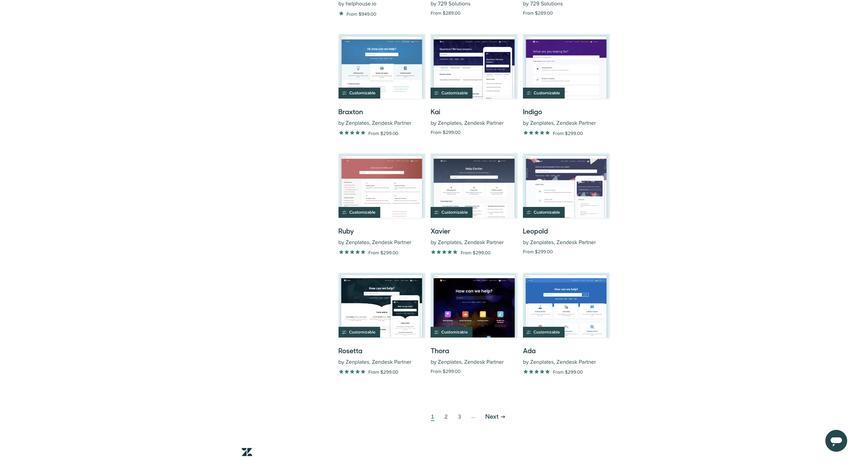 Task type: describe. For each thing, give the bounding box(es) containing it.
xavier by zenplates, zendesk partner
[[431, 226, 504, 246]]

2 by 729 solutions from $289.00 from the left
[[523, 0, 563, 16]]

$299.00 for ada
[[566, 370, 583, 375]]

by for thora
[[431, 359, 437, 366]]

kai by zenplates, zendesk partner from $299.00
[[431, 107, 504, 136]]

2 729 from the left
[[531, 0, 540, 7]]

zendesk for kai
[[465, 120, 486, 127]]

from $299.00 for braxton
[[369, 131, 399, 136]]

from $299.00 for xavier
[[461, 250, 491, 256]]

rosetta
[[339, 346, 363, 355]]

$299.00 for xavier
[[473, 250, 491, 256]]

by helphouse.io
[[339, 0, 377, 7]]

by for kai
[[431, 120, 437, 127]]

by for indigo
[[523, 120, 529, 127]]

braxton by zenplates, zendesk partner
[[339, 107, 412, 127]]

zendesk for ruby
[[372, 239, 393, 246]]

from $299.00 for rosetta
[[369, 370, 399, 375]]

indigo
[[523, 107, 543, 116]]

from $299.00 for ruby
[[369, 250, 399, 256]]

by for xavier
[[431, 239, 437, 246]]

$299.00 for rosetta
[[381, 370, 399, 375]]

2 link
[[445, 413, 448, 421]]

zendesk for braxton
[[372, 120, 393, 127]]

zenplates, for leopold
[[531, 239, 556, 246]]

zendesk for xavier
[[465, 239, 486, 246]]

leopold by zenplates, zendesk partner from $299.00
[[523, 226, 597, 255]]

by for leopold
[[523, 239, 529, 246]]

$299.00 inside leopold by zenplates, zendesk partner from $299.00
[[536, 249, 553, 255]]

indigo by zenplates, zendesk partner
[[523, 107, 597, 127]]

$299.00 for indigo
[[566, 131, 583, 136]]

thora by zenplates, zendesk partner from $299.00
[[431, 346, 504, 375]]

$299.00 for ruby
[[381, 250, 399, 256]]

3 link
[[458, 413, 462, 421]]

partner for indigo
[[579, 120, 597, 127]]

ada
[[523, 346, 536, 355]]

zendesk for ada
[[557, 359, 578, 366]]

1 link
[[431, 413, 435, 421]]

1 by 729 solutions from $289.00 from the left
[[431, 0, 471, 16]]

1 solutions from the left
[[449, 0, 471, 7]]

zenplates, for xavier
[[438, 239, 463, 246]]

by for braxton
[[339, 120, 345, 127]]

zenplates, for braxton
[[346, 120, 371, 127]]

by for rosetta
[[339, 359, 345, 366]]

3
[[458, 413, 462, 421]]

thora
[[431, 346, 450, 355]]

by for ada
[[523, 359, 529, 366]]

partner for rosetta
[[395, 359, 412, 366]]

helphouse.io
[[346, 0, 377, 7]]

ruby
[[339, 226, 354, 236]]

kai
[[431, 107, 441, 116]]

2
[[445, 413, 448, 421]]



Task type: locate. For each thing, give the bounding box(es) containing it.
zenplates,
[[346, 120, 371, 127], [438, 120, 463, 127], [531, 120, 556, 127], [346, 239, 371, 246], [438, 239, 463, 246], [531, 239, 556, 246], [346, 359, 371, 366], [438, 359, 463, 366], [531, 359, 556, 366]]

1
[[431, 413, 435, 421]]

partner for kai
[[487, 120, 504, 127]]

2 $289.00 from the left
[[536, 10, 553, 16]]

zendesk for indigo
[[557, 120, 578, 127]]

zenplates, down leopold
[[531, 239, 556, 246]]

zenplates, for indigo
[[531, 120, 556, 127]]

zenplates, down the xavier
[[438, 239, 463, 246]]

by
[[339, 0, 345, 7], [431, 0, 437, 7], [523, 0, 529, 7], [339, 120, 345, 127], [431, 120, 437, 127], [523, 120, 529, 127], [339, 239, 345, 246], [431, 239, 437, 246], [523, 239, 529, 246], [339, 359, 345, 366], [431, 359, 437, 366], [523, 359, 529, 366]]

zenplates, for ada
[[531, 359, 556, 366]]

zenplates, down ruby at the left
[[346, 239, 371, 246]]

zenplates, for thora
[[438, 359, 463, 366]]

zenplates, down braxton
[[346, 120, 371, 127]]

xavier
[[431, 226, 451, 236]]

from $299.00 down xavier by zenplates, zendesk partner
[[461, 250, 491, 256]]

zenplates, inside leopold by zenplates, zendesk partner from $299.00
[[531, 239, 556, 246]]

from inside thora by zenplates, zendesk partner from $299.00
[[431, 369, 442, 375]]

partner for ruby
[[395, 239, 412, 246]]

ruby by zenplates, zendesk partner
[[339, 226, 412, 246]]

partner for ada
[[579, 359, 597, 366]]

partner inside the ada by zenplates, zendesk partner
[[579, 359, 597, 366]]

2 solutions from the left
[[541, 0, 563, 7]]

...
[[472, 413, 476, 420]]

by inside xavier by zenplates, zendesk partner
[[431, 239, 437, 246]]

partner inside "indigo by zenplates, zendesk partner"
[[579, 120, 597, 127]]

solutions
[[449, 0, 471, 7], [541, 0, 563, 7]]

1 729 from the left
[[438, 0, 448, 7]]

by inside braxton by zenplates, zendesk partner
[[339, 120, 345, 127]]

next link
[[486, 412, 507, 421]]

by 729 solutions from $289.00
[[431, 0, 471, 16], [523, 0, 563, 16]]

1 $289.00 from the left
[[443, 10, 461, 16]]

$289.00
[[443, 10, 461, 16], [536, 10, 553, 16]]

0 horizontal spatial by 729 solutions from $289.00
[[431, 0, 471, 16]]

zendesk inside "rosetta by zenplates, zendesk partner"
[[372, 359, 393, 366]]

zenplates, down thora
[[438, 359, 463, 366]]

from $299.00 down braxton by zenplates, zendesk partner on the left of the page
[[369, 131, 399, 136]]

1 horizontal spatial $289.00
[[536, 10, 553, 16]]

zendesk inside thora by zenplates, zendesk partner from $299.00
[[465, 359, 486, 366]]

partner for thora
[[487, 359, 504, 366]]

by inside thora by zenplates, zendesk partner from $299.00
[[431, 359, 437, 366]]

zenplates, inside xavier by zenplates, zendesk partner
[[438, 239, 463, 246]]

$299.00 for braxton
[[381, 131, 399, 136]]

zenplates, inside braxton by zenplates, zendesk partner
[[346, 120, 371, 127]]

0 horizontal spatial 729
[[438, 0, 448, 7]]

zendesk for rosetta
[[372, 359, 393, 366]]

partner for xavier
[[487, 239, 504, 246]]

zendesk for leopold
[[557, 239, 578, 246]]

$949.00
[[359, 11, 377, 17]]

zenplates, inside ruby by zenplates, zendesk partner
[[346, 239, 371, 246]]

by inside ruby by zenplates, zendesk partner
[[339, 239, 345, 246]]

zendesk inside leopold by zenplates, zendesk partner from $299.00
[[557, 239, 578, 246]]

729
[[438, 0, 448, 7], [531, 0, 540, 7]]

by inside leopold by zenplates, zendesk partner from $299.00
[[523, 239, 529, 246]]

zenplates, down the kai
[[438, 120, 463, 127]]

zenplates, for ruby
[[346, 239, 371, 246]]

zenplates, for rosetta
[[346, 359, 371, 366]]

partner inside kai by zenplates, zendesk partner from $299.00
[[487, 120, 504, 127]]

braxton
[[339, 107, 363, 116]]

zenplates, inside thora by zenplates, zendesk partner from $299.00
[[438, 359, 463, 366]]

partner for braxton
[[395, 120, 412, 127]]

leopold
[[523, 226, 549, 236]]

partner inside leopold by zenplates, zendesk partner from $299.00
[[579, 239, 597, 246]]

rosetta by zenplates, zendesk partner
[[339, 346, 412, 366]]

zenplates, down rosetta
[[346, 359, 371, 366]]

zendesk inside kai by zenplates, zendesk partner from $299.00
[[465, 120, 486, 127]]

ada by zenplates, zendesk partner
[[523, 346, 597, 366]]

from $299.00 down the ada by zenplates, zendesk partner on the bottom right of page
[[554, 370, 583, 375]]

zendesk for thora
[[465, 359, 486, 366]]

from inside kai by zenplates, zendesk partner from $299.00
[[431, 130, 442, 136]]

from $299.00 down "indigo by zenplates, zendesk partner"
[[554, 131, 583, 136]]

from inside leopold by zenplates, zendesk partner from $299.00
[[523, 249, 534, 255]]

by inside "indigo by zenplates, zendesk partner"
[[523, 120, 529, 127]]

partner
[[395, 120, 412, 127], [487, 120, 504, 127], [579, 120, 597, 127], [395, 239, 412, 246], [487, 239, 504, 246], [579, 239, 597, 246], [395, 359, 412, 366], [487, 359, 504, 366], [579, 359, 597, 366]]

partner inside braxton by zenplates, zendesk partner
[[395, 120, 412, 127]]

partner inside ruby by zenplates, zendesk partner
[[395, 239, 412, 246]]

zendesk
[[372, 120, 393, 127], [465, 120, 486, 127], [557, 120, 578, 127], [372, 239, 393, 246], [465, 239, 486, 246], [557, 239, 578, 246], [372, 359, 393, 366], [465, 359, 486, 366], [557, 359, 578, 366]]

zendesk inside braxton by zenplates, zendesk partner
[[372, 120, 393, 127]]

zenplates, down 'indigo' in the right of the page
[[531, 120, 556, 127]]

zendesk inside xavier by zenplates, zendesk partner
[[465, 239, 486, 246]]

from $299.00 for indigo
[[554, 131, 583, 136]]

zenplates, down ada
[[531, 359, 556, 366]]

by inside the ada by zenplates, zendesk partner
[[523, 359, 529, 366]]

1 horizontal spatial 729
[[531, 0, 540, 7]]

partner inside thora by zenplates, zendesk partner from $299.00
[[487, 359, 504, 366]]

1 horizontal spatial solutions
[[541, 0, 563, 7]]

next
[[486, 412, 499, 421]]

by for ruby
[[339, 239, 345, 246]]

zendesk inside ruby by zenplates, zendesk partner
[[372, 239, 393, 246]]

from $299.00
[[369, 131, 399, 136], [554, 131, 583, 136], [369, 250, 399, 256], [461, 250, 491, 256], [369, 370, 399, 375], [554, 370, 583, 375]]

zenplates, for kai
[[438, 120, 463, 127]]

from $299.00 down "rosetta by zenplates, zendesk partner"
[[369, 370, 399, 375]]

from
[[431, 10, 442, 16], [523, 10, 534, 16], [347, 11, 358, 17], [431, 130, 442, 136], [369, 131, 380, 136], [554, 131, 564, 136], [523, 249, 534, 255], [369, 250, 380, 256], [461, 250, 472, 256], [431, 369, 442, 375], [369, 370, 380, 375], [554, 370, 564, 375]]

$299.00
[[443, 130, 461, 136], [381, 131, 399, 136], [566, 131, 583, 136], [536, 249, 553, 255], [381, 250, 399, 256], [473, 250, 491, 256], [443, 369, 461, 375], [381, 370, 399, 375], [566, 370, 583, 375]]

$299.00 inside thora by zenplates, zendesk partner from $299.00
[[443, 369, 461, 375]]

partner inside "rosetta by zenplates, zendesk partner"
[[395, 359, 412, 366]]

1 horizontal spatial by 729 solutions from $289.00
[[523, 0, 563, 16]]

zenplates, inside "rosetta by zenplates, zendesk partner"
[[346, 359, 371, 366]]

zendesk inside the ada by zenplates, zendesk partner
[[557, 359, 578, 366]]

from $949.00
[[347, 11, 377, 17]]

zendesk inside "indigo by zenplates, zendesk partner"
[[557, 120, 578, 127]]

0 horizontal spatial solutions
[[449, 0, 471, 7]]

0 horizontal spatial $289.00
[[443, 10, 461, 16]]

partner inside xavier by zenplates, zendesk partner
[[487, 239, 504, 246]]

from $299.00 down ruby by zenplates, zendesk partner
[[369, 250, 399, 256]]

from $299.00 for ada
[[554, 370, 583, 375]]

by inside "rosetta by zenplates, zendesk partner"
[[339, 359, 345, 366]]

partner for leopold
[[579, 239, 597, 246]]

zenplates, inside "indigo by zenplates, zendesk partner"
[[531, 120, 556, 127]]

zenplates, inside the ada by zenplates, zendesk partner
[[531, 359, 556, 366]]

by inside kai by zenplates, zendesk partner from $299.00
[[431, 120, 437, 127]]

zenplates, inside kai by zenplates, zendesk partner from $299.00
[[438, 120, 463, 127]]

$299.00 inside kai by zenplates, zendesk partner from $299.00
[[443, 130, 461, 136]]



Task type: vqa. For each thing, say whether or not it's contained in the screenshot.
...
yes



